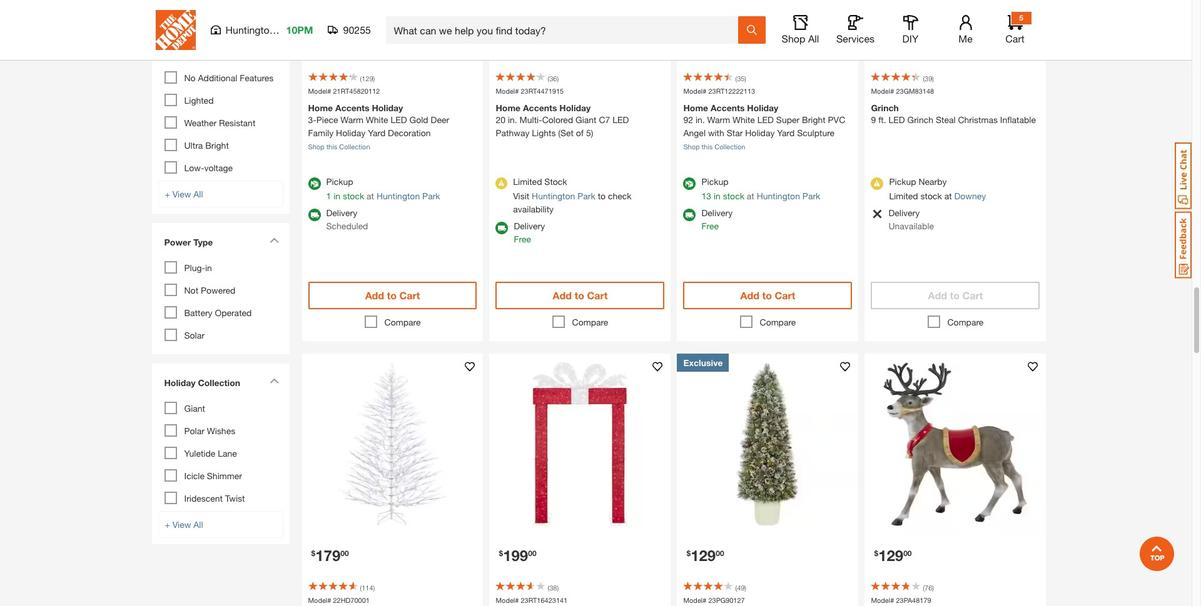 Task type: describe. For each thing, give the bounding box(es) containing it.
( 129 )
[[360, 75, 375, 83]]

+ view all link for twist
[[158, 512, 283, 539]]

holiday up giant 'link'
[[164, 378, 196, 388]]

led inside home accents holiday 20 in. multi-colored giant c7 led pathway lights (set of 5)
[[613, 114, 629, 125]]

add for 139
[[741, 290, 760, 301]]

149
[[879, 38, 904, 55]]

collection inside the 'home accents holiday 92 in. warm white led super bright pvc angel with star holiday yard sculpture shop this collection'
[[715, 143, 745, 151]]

wishes
[[207, 426, 235, 437]]

179
[[315, 547, 341, 565]]

resistant
[[219, 118, 255, 128]]

add to cart for 139
[[741, 290, 795, 301]]

+ view all link for voltage
[[158, 181, 283, 208]]

lane
[[218, 449, 237, 459]]

limited stock
[[513, 176, 567, 187]]

stock for 129
[[343, 191, 364, 201]]

) for ( 39 )
[[932, 75, 934, 83]]

129 down 90255 'button' on the left of page
[[315, 38, 341, 55]]

pvc
[[828, 114, 845, 125]]

yuletide lane link
[[184, 449, 237, 459]]

piece
[[316, 114, 338, 125]]

92 in. warm white led super bright pvc angel with star holiday yard sculpture image
[[677, 0, 859, 26]]

139
[[691, 38, 716, 55]]

in. for warm
[[696, 114, 705, 125]]

steal
[[936, 114, 956, 125]]

90255 button
[[328, 24, 371, 36]]

pickup for 149
[[889, 176, 916, 187]]

available for pickup image
[[684, 178, 696, 190]]

free for 26
[[514, 234, 531, 245]]

home accents holiday 3-piece warm white led gold deer family holiday yard decoration shop this collection
[[308, 103, 449, 151]]

angel
[[684, 128, 706, 138]]

+ for iridescent
[[165, 520, 170, 531]]

low-voltage
[[184, 163, 233, 173]]

( for 38
[[548, 584, 549, 592]]

model# 23rt16423141
[[496, 597, 568, 605]]

free for 139
[[702, 221, 719, 231]]

led inside the grinch 9 ft. led grinch steal christmas inflatable
[[889, 114, 905, 125]]

4.5 ft led standing buck holiday yard decoration image
[[865, 354, 1046, 535]]

( 114 )
[[360, 584, 375, 592]]

add to cart button for 139
[[684, 282, 852, 310]]

$ for model# 23rt16423141
[[499, 549, 503, 559]]

3-
[[308, 114, 316, 125]]

ft.
[[879, 114, 886, 125]]

shop inside home accents holiday 3-piece warm white led gold deer family holiday yard decoration shop this collection
[[308, 143, 324, 151]]

6 ft. pre-lit led sparkling amelia pine potted artificial christmas tree image
[[677, 354, 859, 535]]

21rt45820112
[[333, 87, 380, 95]]

giant link
[[184, 404, 205, 414]]

shop inside the 'home accents holiday 92 in. warm white led super bright pvc angel with star holiday yard sculpture shop this collection'
[[684, 143, 700, 151]]

yard inside the 'home accents holiday 92 in. warm white led super bright pvc angel with star holiday yard sculpture shop this collection'
[[777, 128, 795, 138]]

00 for ( 38 )
[[528, 549, 537, 559]]

huntington inside pickup 13 in stock at huntington park
[[757, 191, 800, 201]]

warm for 139
[[707, 114, 730, 125]]

+ view all for iridescent twist
[[165, 520, 203, 531]]

( for 39
[[923, 75, 925, 83]]

home accents holiday 92 in. warm white led super bright pvc angel with star holiday yard sculpture shop this collection
[[684, 103, 845, 151]]

( for 35
[[735, 75, 737, 83]]

+ for low-
[[165, 189, 170, 200]]

$ 129
[[311, 38, 341, 55]]

park inside pickup 13 in stock at huntington park
[[803, 191, 820, 201]]

christmas
[[958, 114, 998, 125]]

of
[[576, 128, 584, 138]]

stock
[[545, 176, 567, 187]]

9 ft. led grinch steal christmas inflatable image
[[865, 0, 1046, 26]]

iridescent twist
[[184, 494, 245, 504]]

shop this collection link for 139
[[684, 143, 745, 151]]

nearby
[[919, 176, 947, 187]]

exclusive
[[684, 358, 723, 368]]

2 add to cart from the left
[[553, 290, 608, 301]]

not powered
[[184, 285, 236, 296]]

this inside the 'home accents holiday 92 in. warm white led super bright pvc angel with star holiday yard sculpture shop this collection'
[[702, 143, 713, 151]]

5
[[1019, 13, 1024, 23]]

( for 76
[[923, 584, 925, 592]]

22hd70001
[[333, 597, 370, 605]]

3-piece warm white led gold deer family holiday yard decoration image
[[302, 0, 483, 26]]

deer
[[431, 114, 449, 125]]

( for 114
[[360, 584, 362, 592]]

shop all
[[782, 33, 819, 44]]

operated
[[215, 308, 252, 318]]

36
[[549, 75, 557, 83]]

stock for 139
[[723, 191, 745, 201]]

model# for model# 23rt16423141
[[496, 597, 519, 605]]

polar
[[184, 426, 205, 437]]

collection inside holiday collection link
[[198, 378, 240, 388]]

icicle shimmer link
[[184, 471, 242, 482]]

accents inside home accents holiday 20 in. multi-colored giant c7 led pathway lights (set of 5)
[[523, 103, 557, 113]]

$ 129 00 for 23pa48179
[[874, 547, 912, 565]]

low-voltage link
[[184, 163, 233, 173]]

2 huntington park link from the left
[[532, 191, 595, 201]]

35
[[737, 75, 745, 83]]

holiday up super
[[747, 103, 779, 113]]

limited stock for pickup image
[[871, 178, 884, 190]]

available shipping image
[[496, 222, 508, 235]]

) for ( 36 )
[[557, 75, 559, 83]]

white for 139
[[733, 114, 755, 125]]

scheduled
[[326, 221, 368, 231]]

$ for model# 23rt12222113
[[687, 40, 691, 49]]

00 for ( 49 )
[[716, 549, 724, 559]]

all for no additional features
[[193, 189, 203, 200]]

delivery for 129
[[326, 208, 357, 218]]

0 horizontal spatial bright
[[205, 140, 229, 151]]

0 horizontal spatial limited
[[513, 176, 542, 187]]

add for 149
[[928, 290, 947, 301]]

no
[[184, 73, 196, 83]]

( 35 )
[[735, 75, 746, 83]]

limited stock for pickup image for delivery
[[871, 209, 883, 220]]

power type link
[[158, 230, 283, 258]]

multi-
[[520, 114, 542, 125]]

delivery for 149
[[889, 208, 920, 218]]

add to cart button for 129
[[308, 282, 477, 310]]

solar link
[[184, 330, 205, 341]]

1
[[326, 191, 331, 201]]

twist
[[225, 494, 245, 504]]

colored
[[542, 114, 573, 125]]

0 horizontal spatial giant
[[184, 404, 205, 414]]

20
[[496, 114, 506, 125]]

to for 149
[[950, 290, 960, 301]]

battery operated
[[184, 308, 252, 318]]

iridescent twist link
[[184, 494, 245, 504]]

model# 22hd70001
[[308, 597, 370, 605]]

1 vertical spatial features
[[240, 73, 274, 83]]

49
[[737, 584, 745, 592]]

icicle
[[184, 471, 205, 482]]

) for ( 49 )
[[745, 584, 746, 592]]

92
[[684, 114, 693, 125]]

2 add to cart button from the left
[[496, 282, 665, 310]]

warm for 129
[[341, 114, 363, 125]]

not powered link
[[184, 285, 236, 296]]

led inside home accents holiday 3-piece warm white led gold deer family holiday yard decoration shop this collection
[[391, 114, 407, 125]]

shimmer
[[207, 471, 242, 482]]

decoration
[[388, 128, 431, 138]]

holiday collection link
[[158, 370, 283, 399]]

limited stock for pickup image for limited stock
[[496, 178, 508, 189]]

all for giant
[[193, 520, 203, 531]]

yuletide lane
[[184, 449, 237, 459]]

model# 23pa48179
[[871, 597, 931, 605]]

bright inside the 'home accents holiday 92 in. warm white led super bright pvc angel with star holiday yard sculpture shop this collection'
[[802, 114, 826, 125]]

me button
[[946, 15, 986, 45]]

to inside 'to check availability'
[[598, 191, 606, 201]]

add to cart for 149
[[928, 290, 983, 301]]

available for pickup image
[[308, 178, 321, 190]]

visit
[[513, 191, 529, 201]]

view for iridescent twist
[[173, 520, 191, 531]]

holiday inside home accents holiday 20 in. multi-colored giant c7 led pathway lights (set of 5)
[[560, 103, 591, 113]]

services button
[[836, 15, 876, 45]]

home accents holiday 20 in. multi-colored giant c7 led pathway lights (set of 5)
[[496, 103, 629, 138]]

pickup nearby limited stock at downey
[[889, 176, 986, 201]]

( 49 )
[[735, 584, 746, 592]]

199
[[503, 547, 528, 565]]

129 up model# 23pg90127
[[691, 547, 716, 565]]

icicle shimmer
[[184, 471, 242, 482]]

downey
[[954, 191, 986, 201]]

model# 23pg90127
[[684, 597, 745, 605]]

) for ( 129 )
[[373, 75, 375, 83]]

compare for 149
[[948, 317, 984, 328]]

add for 129
[[365, 290, 384, 301]]

$ for model# 23gm83148
[[874, 40, 879, 49]]



Task type: vqa. For each thing, say whether or not it's contained in the screenshot.
model# 23pg90127
yes



Task type: locate. For each thing, give the bounding box(es) containing it.
2 accents from the left
[[523, 103, 557, 113]]

1 horizontal spatial pickup
[[702, 176, 729, 187]]

stock down nearby
[[921, 191, 942, 201]]

in inside pickup 13 in stock at huntington park
[[714, 191, 721, 201]]

00 inside '$ 149 00'
[[904, 40, 912, 49]]

3 home from the left
[[684, 103, 708, 113]]

( for 36
[[548, 75, 549, 83]]

3 add to cart from the left
[[741, 290, 795, 301]]

to for 139
[[762, 290, 772, 301]]

limited stock for pickup image
[[496, 178, 508, 189], [871, 209, 883, 220]]

in. right 20
[[508, 114, 517, 125]]

shop this collection link down "family"
[[308, 143, 370, 151]]

model# for model# 23rt12222113
[[684, 87, 707, 95]]

pickup up 1
[[326, 176, 353, 187]]

all down iridescent
[[193, 520, 203, 531]]

stock right 13
[[723, 191, 745, 201]]

( up 21rt45820112
[[360, 75, 362, 83]]

power
[[164, 237, 191, 248]]

stock inside pickup 13 in stock at huntington park
[[723, 191, 745, 201]]

yard inside home accents holiday 3-piece warm white led gold deer family holiday yard decoration shop this collection
[[368, 128, 386, 138]]

plug-
[[184, 263, 205, 273]]

$ 129 00 for 23pg90127
[[687, 547, 724, 565]]

delivery free
[[702, 208, 733, 231], [514, 221, 545, 245]]

0 vertical spatial limited
[[513, 176, 542, 187]]

1 in. from the left
[[508, 114, 517, 125]]

2 vertical spatial all
[[193, 520, 203, 531]]

0 horizontal spatial stock
[[343, 191, 364, 201]]

warm inside the 'home accents holiday 92 in. warm white led super bright pvc angel with star holiday yard sculpture shop this collection'
[[707, 114, 730, 125]]

view down low-
[[173, 189, 191, 200]]

diy
[[903, 33, 919, 44]]

3 pickup from the left
[[889, 176, 916, 187]]

1 horizontal spatial features
[[240, 73, 274, 83]]

1 horizontal spatial in
[[334, 191, 340, 201]]

downey link
[[954, 191, 986, 201]]

limited stock for pickup image down limited stock for pickup image
[[871, 209, 883, 220]]

home for 129
[[308, 103, 333, 113]]

bright up sculpture
[[802, 114, 826, 125]]

all
[[808, 33, 819, 44], [193, 189, 203, 200], [193, 520, 203, 531]]

warm right piece
[[341, 114, 363, 125]]

1 horizontal spatial grinch
[[908, 114, 934, 125]]

00 for ( 114 )
[[341, 549, 349, 559]]

$ for model# 23pg90127
[[687, 549, 691, 559]]

0 horizontal spatial limited stock for pickup image
[[496, 178, 508, 189]]

$ 129 00 up model# 23pg90127
[[687, 547, 724, 565]]

9
[[871, 114, 876, 125]]

1 shop this collection link from the left
[[308, 143, 370, 151]]

0 horizontal spatial free
[[514, 234, 531, 245]]

2 in. from the left
[[696, 114, 705, 125]]

1 $ 129 00 from the left
[[687, 547, 724, 565]]

0 vertical spatial + view all link
[[158, 181, 283, 208]]

0 horizontal spatial shop this collection link
[[308, 143, 370, 151]]

delivery free for 139
[[702, 208, 733, 231]]

giant up polar in the bottom of the page
[[184, 404, 205, 414]]

add to cart button for 149
[[871, 282, 1040, 310]]

limited inside pickup nearby limited stock at downey
[[889, 191, 918, 201]]

model# 21rt45820112
[[308, 87, 380, 95]]

0 horizontal spatial shop
[[308, 143, 324, 151]]

1 horizontal spatial delivery free
[[702, 208, 733, 231]]

129 up 21rt45820112
[[362, 75, 373, 83]]

2 horizontal spatial pickup
[[889, 176, 916, 187]]

1 horizontal spatial yard
[[777, 128, 795, 138]]

1 horizontal spatial shop this collection link
[[684, 143, 745, 151]]

0 vertical spatial features
[[164, 47, 201, 58]]

3 at from the left
[[945, 191, 952, 201]]

this down "family"
[[326, 143, 337, 151]]

compare for 139
[[760, 317, 796, 328]]

stock inside pickup nearby limited stock at downey
[[921, 191, 942, 201]]

$ inside $ 179 00
[[311, 549, 315, 559]]

holiday up decoration
[[372, 103, 403, 113]]

( 39 )
[[923, 75, 934, 83]]

1 vertical spatial + view all
[[165, 520, 203, 531]]

model# left 23pg90127
[[684, 597, 707, 605]]

0 horizontal spatial pickup
[[326, 176, 353, 187]]

2 caret icon image from the top
[[269, 378, 279, 384]]

$ up model# 23pa48179
[[874, 549, 879, 559]]

to for 129
[[387, 290, 397, 301]]

this inside home accents holiday 3-piece warm white led gold deer family holiday yard decoration shop this collection
[[326, 143, 337, 151]]

pickup inside pickup nearby limited stock at downey
[[889, 176, 916, 187]]

3 add from the left
[[741, 290, 760, 301]]

1 horizontal spatial in.
[[696, 114, 705, 125]]

accents
[[335, 103, 369, 113], [523, 103, 557, 113], [711, 103, 745, 113]]

bright
[[802, 114, 826, 125], [205, 140, 229, 151]]

2 horizontal spatial at
[[945, 191, 952, 201]]

00 inside $ 199 00
[[528, 549, 537, 559]]

$ left diy
[[874, 40, 879, 49]]

2 yard from the left
[[777, 128, 795, 138]]

stock for 149
[[921, 191, 942, 201]]

model# left 23rt16423141
[[496, 597, 519, 605]]

this down with
[[702, 143, 713, 151]]

20 in. multi-colored giant c7 led pathway lights (set of 5) image
[[490, 0, 671, 26]]

collection inside home accents holiday 3-piece warm white led gold deer family holiday yard decoration shop this collection
[[339, 143, 370, 151]]

at inside pickup nearby limited stock at downey
[[945, 191, 952, 201]]

$ inside $ 26 98
[[499, 40, 503, 49]]

power type
[[164, 237, 213, 248]]

cart 5
[[1006, 13, 1025, 44]]

weather
[[184, 118, 217, 128]]

park inside pickup 1 in stock at huntington park
[[422, 191, 440, 201]]

caret icon image
[[269, 238, 279, 243], [269, 378, 279, 384]]

yard down super
[[777, 128, 795, 138]]

1 + from the top
[[165, 189, 170, 200]]

delivery up scheduled
[[326, 208, 357, 218]]

model# for model# 21rt45820112
[[308, 87, 331, 95]]

home inside the 'home accents holiday 92 in. warm white led super bright pvc angel with star holiday yard sculpture shop this collection'
[[684, 103, 708, 113]]

add to cart button
[[308, 282, 477, 310], [496, 282, 665, 310], [684, 282, 852, 310], [871, 282, 1040, 310]]

warm
[[341, 114, 363, 125], [707, 114, 730, 125]]

1 home from the left
[[308, 103, 333, 113]]

pickup for 129
[[326, 176, 353, 187]]

to check availability
[[513, 191, 632, 215]]

1 horizontal spatial white
[[733, 114, 755, 125]]

2 available shipping image from the left
[[684, 209, 696, 221]]

features right additional
[[240, 73, 274, 83]]

0 vertical spatial free
[[702, 221, 719, 231]]

the home depot logo image
[[155, 10, 196, 50]]

holiday collection
[[164, 378, 240, 388]]

with
[[708, 128, 724, 138]]

home inside home accents holiday 3-piece warm white led gold deer family holiday yard decoration shop this collection
[[308, 103, 333, 113]]

delivery inside delivery unavailable
[[889, 208, 920, 218]]

model# left '23pa48179'
[[871, 597, 894, 605]]

shop all button
[[781, 15, 821, 45]]

4 add to cart from the left
[[928, 290, 983, 301]]

7.5 ft. winter spruce led christmas tree image
[[302, 354, 483, 535]]

delivery for 139
[[702, 208, 733, 218]]

1 vertical spatial limited stock for pickup image
[[871, 209, 883, 220]]

led up decoration
[[391, 114, 407, 125]]

00 for ( 39 )
[[904, 40, 912, 49]]

available shipping image
[[308, 209, 321, 221], [684, 209, 696, 221]]

shop down angel
[[684, 143, 700, 151]]

$ inside $ 199 00
[[499, 549, 503, 559]]

1 + view all link from the top
[[158, 181, 283, 208]]

1 vertical spatial + view all link
[[158, 512, 283, 539]]

1 add to cart from the left
[[365, 290, 420, 301]]

accents inside the 'home accents holiday 92 in. warm white led super bright pvc angel with star holiday yard sculpture shop this collection'
[[711, 103, 745, 113]]

grinch 9 ft. led grinch steal christmas inflatable
[[871, 103, 1036, 125]]

grinch
[[871, 103, 899, 113], [908, 114, 934, 125]]

at down nearby
[[945, 191, 952, 201]]

home inside home accents holiday 20 in. multi-colored giant c7 led pathway lights (set of 5)
[[496, 103, 521, 113]]

1 stock from the left
[[343, 191, 364, 201]]

2 horizontal spatial shop
[[782, 33, 806, 44]]

2 add from the left
[[553, 290, 572, 301]]

collection up pickup 1 in stock at huntington park
[[339, 143, 370, 151]]

4 add to cart button from the left
[[871, 282, 1040, 310]]

feedback link image
[[1175, 211, 1192, 279]]

( up 23rt16423141
[[548, 584, 549, 592]]

stock
[[343, 191, 364, 201], [723, 191, 745, 201], [921, 191, 942, 201]]

super
[[776, 114, 800, 125]]

2 horizontal spatial collection
[[715, 143, 745, 151]]

cart for 149
[[963, 290, 983, 301]]

pickup inside pickup 1 in stock at huntington park
[[326, 176, 353, 187]]

) for ( 35 )
[[745, 75, 746, 83]]

holiday up colored
[[560, 103, 591, 113]]

$ inside '$ 149 00'
[[874, 40, 879, 49]]

26
[[503, 38, 520, 55]]

features up no
[[164, 47, 201, 58]]

no additional features link
[[184, 73, 274, 83]]

caret icon image inside power type link
[[269, 238, 279, 243]]

$ inside the $ 139 00
[[687, 40, 691, 49]]

delivery down 13
[[702, 208, 733, 218]]

0 horizontal spatial $ 129 00
[[687, 547, 724, 565]]

38
[[549, 584, 557, 592]]

view for low-voltage
[[173, 189, 191, 200]]

in. right '92'
[[696, 114, 705, 125]]

1 vertical spatial +
[[165, 520, 170, 531]]

weather resistant link
[[184, 118, 255, 128]]

me
[[959, 33, 973, 44]]

( up '23pa48179'
[[923, 584, 925, 592]]

huntington
[[226, 24, 275, 36], [377, 191, 420, 201], [532, 191, 575, 201], [757, 191, 800, 201]]

1 horizontal spatial free
[[702, 221, 719, 231]]

0 vertical spatial bright
[[802, 114, 826, 125]]

0 vertical spatial grinch
[[871, 103, 899, 113]]

shop down "family"
[[308, 143, 324, 151]]

3 huntington park link from the left
[[757, 191, 820, 201]]

delivery down the availability
[[514, 221, 545, 231]]

led
[[391, 114, 407, 125], [613, 114, 629, 125], [758, 114, 774, 125], [889, 114, 905, 125]]

limited stock for pickup image left limited stock at top left
[[496, 178, 508, 189]]

at
[[367, 191, 374, 201], [747, 191, 754, 201], [945, 191, 952, 201]]

1 horizontal spatial shop
[[684, 143, 700, 151]]

1 view from the top
[[173, 189, 191, 200]]

$ 26 98
[[499, 38, 528, 55]]

delivery up unavailable
[[889, 208, 920, 218]]

0 horizontal spatial home
[[308, 103, 333, 113]]

3 led from the left
[[758, 114, 774, 125]]

2 compare from the left
[[572, 317, 608, 328]]

star
[[727, 128, 743, 138]]

$ 129 00 up model# 23pa48179
[[874, 547, 912, 565]]

4 led from the left
[[889, 114, 905, 125]]

0 horizontal spatial available shipping image
[[308, 209, 321, 221]]

huntington park link for 129
[[377, 191, 440, 201]]

What can we help you find today? search field
[[394, 17, 737, 43]]

+ view all for low-voltage
[[165, 189, 203, 200]]

00 for ( 35 )
[[716, 40, 724, 49]]

3 add to cart button from the left
[[684, 282, 852, 310]]

white inside the 'home accents holiday 92 in. warm white led super bright pvc angel with star holiday yard sculpture shop this collection'
[[733, 114, 755, 125]]

( up the 23gm83148
[[923, 75, 925, 83]]

3 accents from the left
[[711, 103, 745, 113]]

delivery unavailable
[[889, 208, 934, 231]]

in for 139
[[714, 191, 721, 201]]

) for ( 114 )
[[373, 584, 375, 592]]

available shipping image down available for pickup icon at right top
[[684, 209, 696, 221]]

4 add from the left
[[928, 290, 947, 301]]

in. for multi-
[[508, 114, 517, 125]]

led right c7 at the top
[[613, 114, 629, 125]]

23pg90127
[[709, 597, 745, 605]]

at inside pickup 1 in stock at huntington park
[[367, 191, 374, 201]]

1 horizontal spatial limited stock for pickup image
[[871, 209, 883, 220]]

23gm83148
[[896, 87, 934, 95]]

23rt4471915
[[521, 87, 564, 95]]

visit huntington park
[[513, 191, 595, 201]]

bright up voltage
[[205, 140, 229, 151]]

model# 23rt4471915
[[496, 87, 564, 95]]

additional
[[198, 73, 237, 83]]

cart for 139
[[775, 290, 795, 301]]

led right ft.
[[889, 114, 905, 125]]

pickup
[[326, 176, 353, 187], [702, 176, 729, 187], [889, 176, 916, 187]]

led inside the 'home accents holiday 92 in. warm white led super bright pvc angel with star holiday yard sculpture shop this collection'
[[758, 114, 774, 125]]

at for 139
[[747, 191, 754, 201]]

at right 13
[[747, 191, 754, 201]]

free down 13
[[702, 221, 719, 231]]

00
[[716, 40, 724, 49], [904, 40, 912, 49], [341, 549, 349, 559], [528, 549, 537, 559], [716, 549, 724, 559], [904, 549, 912, 559]]

) for ( 38 )
[[557, 584, 559, 592]]

0 horizontal spatial yard
[[368, 128, 386, 138]]

delivery free down the availability
[[514, 221, 545, 245]]

1 available shipping image from the left
[[308, 209, 321, 221]]

pickup inside pickup 13 in stock at huntington park
[[702, 176, 729, 187]]

led left super
[[758, 114, 774, 125]]

in inside pickup 1 in stock at huntington park
[[334, 191, 340, 201]]

1 vertical spatial free
[[514, 234, 531, 245]]

2 at from the left
[[747, 191, 754, 201]]

this
[[326, 143, 337, 151], [702, 143, 713, 151]]

accents up multi-
[[523, 103, 557, 113]]

unavailable
[[889, 221, 934, 231]]

1 this from the left
[[326, 143, 337, 151]]

0 vertical spatial all
[[808, 33, 819, 44]]

compare for 129
[[385, 317, 421, 328]]

low-
[[184, 163, 204, 173]]

1 accents from the left
[[335, 103, 369, 113]]

accents for 129
[[335, 103, 369, 113]]

in right 13
[[714, 191, 721, 201]]

0 horizontal spatial this
[[326, 143, 337, 151]]

grinch up ft.
[[871, 103, 899, 113]]

2 shop this collection link from the left
[[684, 143, 745, 151]]

0 horizontal spatial features
[[164, 47, 201, 58]]

$ up the model# 22hd70001
[[311, 549, 315, 559]]

accents inside home accents holiday 3-piece warm white led gold deer family holiday yard decoration shop this collection
[[335, 103, 369, 113]]

1 horizontal spatial collection
[[339, 143, 370, 151]]

2 horizontal spatial in
[[714, 191, 721, 201]]

warm up with
[[707, 114, 730, 125]]

check
[[608, 191, 632, 201]]

view down iridescent
[[173, 520, 191, 531]]

shop this collection link for 129
[[308, 143, 370, 151]]

at inside pickup 13 in stock at huntington park
[[747, 191, 754, 201]]

in up the not powered 'link'
[[205, 263, 212, 273]]

available shipping image down available for pickup image
[[308, 209, 321, 221]]

cart
[[1006, 33, 1025, 44], [399, 290, 420, 301], [587, 290, 608, 301], [775, 290, 795, 301], [963, 290, 983, 301]]

huntington park link for 139
[[757, 191, 820, 201]]

1 vertical spatial all
[[193, 189, 203, 200]]

holiday
[[372, 103, 403, 113], [560, 103, 591, 113], [747, 103, 779, 113], [336, 128, 366, 138], [745, 128, 775, 138], [164, 378, 196, 388]]

plug-in link
[[184, 263, 212, 273]]

( up 23rt4471915
[[548, 75, 549, 83]]

add
[[365, 290, 384, 301], [553, 290, 572, 301], [741, 290, 760, 301], [928, 290, 947, 301]]

$ up model# 23rt16423141
[[499, 549, 503, 559]]

0 vertical spatial caret icon image
[[269, 238, 279, 243]]

shop down 92 in. warm white led super bright pvc angel with star holiday yard sculpture image in the right top of the page
[[782, 33, 806, 44]]

+ view all
[[165, 189, 203, 200], [165, 520, 203, 531]]

0 horizontal spatial at
[[367, 191, 374, 201]]

3 stock from the left
[[921, 191, 942, 201]]

1 vertical spatial limited
[[889, 191, 918, 201]]

all inside button
[[808, 33, 819, 44]]

shop this collection link down with
[[684, 143, 745, 151]]

limited up visit
[[513, 176, 542, 187]]

1 + view all from the top
[[165, 189, 203, 200]]

00 for ( 76 )
[[904, 549, 912, 559]]

ultra
[[184, 140, 203, 151]]

home up '92'
[[684, 103, 708, 113]]

90255
[[343, 24, 371, 36]]

available shipping image for 129
[[308, 209, 321, 221]]

1 warm from the left
[[341, 114, 363, 125]]

accents for 139
[[711, 103, 745, 113]]

weather resistant
[[184, 118, 255, 128]]

at for 149
[[945, 191, 952, 201]]

129 up model# 23pa48179
[[879, 547, 904, 565]]

( for 129
[[360, 75, 362, 83]]

3 compare from the left
[[760, 317, 796, 328]]

white for 129
[[366, 114, 388, 125]]

model# up ft.
[[871, 87, 894, 95]]

holiday down piece
[[336, 128, 366, 138]]

0 horizontal spatial delivery free
[[514, 221, 545, 245]]

( up 22hd70001
[[360, 584, 362, 592]]

0 vertical spatial view
[[173, 189, 191, 200]]

live chat image
[[1175, 143, 1192, 210]]

1 huntington park link from the left
[[377, 191, 440, 201]]

in for 129
[[334, 191, 340, 201]]

1 compare from the left
[[385, 317, 421, 328]]

+
[[165, 189, 170, 200], [165, 520, 170, 531]]

2 horizontal spatial huntington park link
[[757, 191, 820, 201]]

1 vertical spatial grinch
[[908, 114, 934, 125]]

23pa48179
[[896, 597, 931, 605]]

holiday right star
[[745, 128, 775, 138]]

collection
[[339, 143, 370, 151], [715, 143, 745, 151], [198, 378, 240, 388]]

warm inside home accents holiday 3-piece warm white led gold deer family holiday yard decoration shop this collection
[[341, 114, 363, 125]]

giant inside home accents holiday 20 in. multi-colored giant c7 led pathway lights (set of 5)
[[576, 114, 597, 125]]

2 led from the left
[[613, 114, 629, 125]]

( for 49
[[735, 584, 737, 592]]

limited up delivery unavailable
[[889, 191, 918, 201]]

2 horizontal spatial accents
[[711, 103, 745, 113]]

2 + view all link from the top
[[158, 512, 283, 539]]

diy button
[[891, 15, 931, 45]]

0 vertical spatial giant
[[576, 114, 597, 125]]

0 horizontal spatial grinch
[[871, 103, 899, 113]]

model#
[[308, 87, 331, 95], [496, 87, 519, 95], [684, 87, 707, 95], [871, 87, 894, 95], [308, 597, 331, 605], [496, 597, 519, 605], [684, 597, 707, 605], [871, 597, 894, 605]]

1 horizontal spatial huntington park link
[[532, 191, 595, 201]]

battery operated link
[[184, 308, 252, 318]]

white up decoration
[[366, 114, 388, 125]]

1 horizontal spatial limited
[[889, 191, 918, 201]]

pickup right limited stock for pickup image
[[889, 176, 916, 187]]

at for 129
[[367, 191, 374, 201]]

1 vertical spatial giant
[[184, 404, 205, 414]]

1 horizontal spatial home
[[496, 103, 521, 113]]

1 vertical spatial caret icon image
[[269, 378, 279, 384]]

1 led from the left
[[391, 114, 407, 125]]

model# 23rt12222113
[[684, 87, 755, 95]]

) for ( 76 )
[[932, 584, 934, 592]]

at up delivery scheduled
[[367, 191, 374, 201]]

pickup for 139
[[702, 176, 729, 187]]

$ up model# 23rt12222113
[[687, 40, 691, 49]]

model# for model# 23pa48179
[[871, 597, 894, 605]]

$ 199 00
[[499, 547, 537, 565]]

$ 149 00
[[874, 38, 912, 55]]

$ left 98
[[499, 40, 503, 49]]

home for 139
[[684, 103, 708, 113]]

1 at from the left
[[367, 191, 374, 201]]

2 view from the top
[[173, 520, 191, 531]]

caret icon image for type
[[269, 238, 279, 243]]

2 horizontal spatial stock
[[921, 191, 942, 201]]

1 horizontal spatial at
[[747, 191, 754, 201]]

$ inside $ 129
[[311, 40, 315, 49]]

giant
[[576, 114, 597, 125], [184, 404, 205, 414]]

collection down star
[[715, 143, 745, 151]]

model# for model# 23rt4471915
[[496, 87, 519, 95]]

2 white from the left
[[733, 114, 755, 125]]

caret icon image inside holiday collection link
[[269, 378, 279, 384]]

add to cart for 129
[[365, 290, 420, 301]]

model# left 22hd70001
[[308, 597, 331, 605]]

0 vertical spatial limited stock for pickup image
[[496, 178, 508, 189]]

plug-in
[[184, 263, 212, 273]]

0 horizontal spatial collection
[[198, 378, 240, 388]]

home up 20
[[496, 103, 521, 113]]

model# for model# 23pg90127
[[684, 597, 707, 605]]

0 horizontal spatial huntington park link
[[377, 191, 440, 201]]

1 horizontal spatial this
[[702, 143, 713, 151]]

model# 23gm83148
[[871, 87, 934, 95]]

1 vertical spatial view
[[173, 520, 191, 531]]

1 horizontal spatial stock
[[723, 191, 745, 201]]

1 horizontal spatial giant
[[576, 114, 597, 125]]

1 horizontal spatial accents
[[523, 103, 557, 113]]

1 vertical spatial bright
[[205, 140, 229, 151]]

1 add from the left
[[365, 290, 384, 301]]

all down low-
[[193, 189, 203, 200]]

$ for model# 23pa48179
[[874, 549, 879, 559]]

model# for model# 22hd70001
[[308, 597, 331, 605]]

+ view all down low-
[[165, 189, 203, 200]]

0 horizontal spatial in
[[205, 263, 212, 273]]

98
[[520, 40, 528, 49]]

+ view all link down voltage
[[158, 181, 283, 208]]

pickup up 13
[[702, 176, 729, 187]]

white inside home accents holiday 3-piece warm white led gold deer family holiday yard decoration shop this collection
[[366, 114, 388, 125]]

2 $ 129 00 from the left
[[874, 547, 912, 565]]

huntington park link
[[377, 191, 440, 201], [532, 191, 595, 201], [757, 191, 820, 201]]

0 vertical spatial + view all
[[165, 189, 203, 200]]

all left services
[[808, 33, 819, 44]]

00 inside the $ 139 00
[[716, 40, 724, 49]]

in right 1
[[334, 191, 340, 201]]

yard left decoration
[[368, 128, 386, 138]]

$ for model# 23rt4471915
[[499, 40, 503, 49]]

1 horizontal spatial warm
[[707, 114, 730, 125]]

( 76 )
[[923, 584, 934, 592]]

8.5 ft. giant-sized led present archway holiday yard decoration image
[[490, 354, 671, 535]]

white up star
[[733, 114, 755, 125]]

0 horizontal spatial in.
[[508, 114, 517, 125]]

free right available shipping image
[[514, 234, 531, 245]]

1 horizontal spatial bright
[[802, 114, 826, 125]]

10pm
[[286, 24, 313, 36]]

stock up delivery scheduled
[[343, 191, 364, 201]]

accents down 23rt12222113
[[711, 103, 745, 113]]

2 stock from the left
[[723, 191, 745, 201]]

huntington inside pickup 1 in stock at huntington park
[[377, 191, 420, 201]]

delivery for 26
[[514, 221, 545, 231]]

type
[[193, 237, 213, 248]]

00 inside $ 179 00
[[341, 549, 349, 559]]

0 horizontal spatial accents
[[335, 103, 369, 113]]

$ for model# 22hd70001
[[311, 549, 315, 559]]

2 + from the top
[[165, 520, 170, 531]]

+ view all link down iridescent twist
[[158, 512, 283, 539]]

collection up giant 'link'
[[198, 378, 240, 388]]

home up piece
[[308, 103, 333, 113]]

features link
[[158, 39, 283, 68]]

2 warm from the left
[[707, 114, 730, 125]]

cart for 129
[[399, 290, 420, 301]]

1 horizontal spatial available shipping image
[[684, 209, 696, 221]]

1 pickup from the left
[[326, 176, 353, 187]]

giant up 5)
[[576, 114, 597, 125]]

delivery free for 26
[[514, 221, 545, 245]]

2 pickup from the left
[[702, 176, 729, 187]]

pathway
[[496, 128, 530, 138]]

grinch left steal
[[908, 114, 934, 125]]

2 + view all from the top
[[165, 520, 203, 531]]

$ up model# 23pg90127
[[687, 549, 691, 559]]

1 white from the left
[[366, 114, 388, 125]]

pickup 1 in stock at huntington park
[[326, 176, 440, 201]]

1 caret icon image from the top
[[269, 238, 279, 243]]

4 compare from the left
[[948, 317, 984, 328]]

stock inside pickup 1 in stock at huntington park
[[343, 191, 364, 201]]

in. inside the 'home accents holiday 92 in. warm white led super bright pvc angel with star holiday yard sculpture shop this collection'
[[696, 114, 705, 125]]

in. inside home accents holiday 20 in. multi-colored giant c7 led pathway lights (set of 5)
[[508, 114, 517, 125]]

23rt12222113
[[709, 87, 755, 95]]

1 add to cart button from the left
[[308, 282, 477, 310]]

2 horizontal spatial home
[[684, 103, 708, 113]]

caret icon image for collection
[[269, 378, 279, 384]]

( up 23rt12222113
[[735, 75, 737, 83]]

0 vertical spatial +
[[165, 189, 170, 200]]

0 horizontal spatial white
[[366, 114, 388, 125]]

shop inside button
[[782, 33, 806, 44]]

delivery inside delivery scheduled
[[326, 208, 357, 218]]

1 horizontal spatial $ 129 00
[[874, 547, 912, 565]]

model# up 3-
[[308, 87, 331, 95]]

model# for model# 23gm83148
[[871, 87, 894, 95]]

( up 23pg90127
[[735, 584, 737, 592]]

services
[[837, 33, 875, 44]]

2 this from the left
[[702, 143, 713, 151]]

2 home from the left
[[496, 103, 521, 113]]

1 yard from the left
[[368, 128, 386, 138]]

0 horizontal spatial warm
[[341, 114, 363, 125]]

available shipping image for 139
[[684, 209, 696, 221]]



